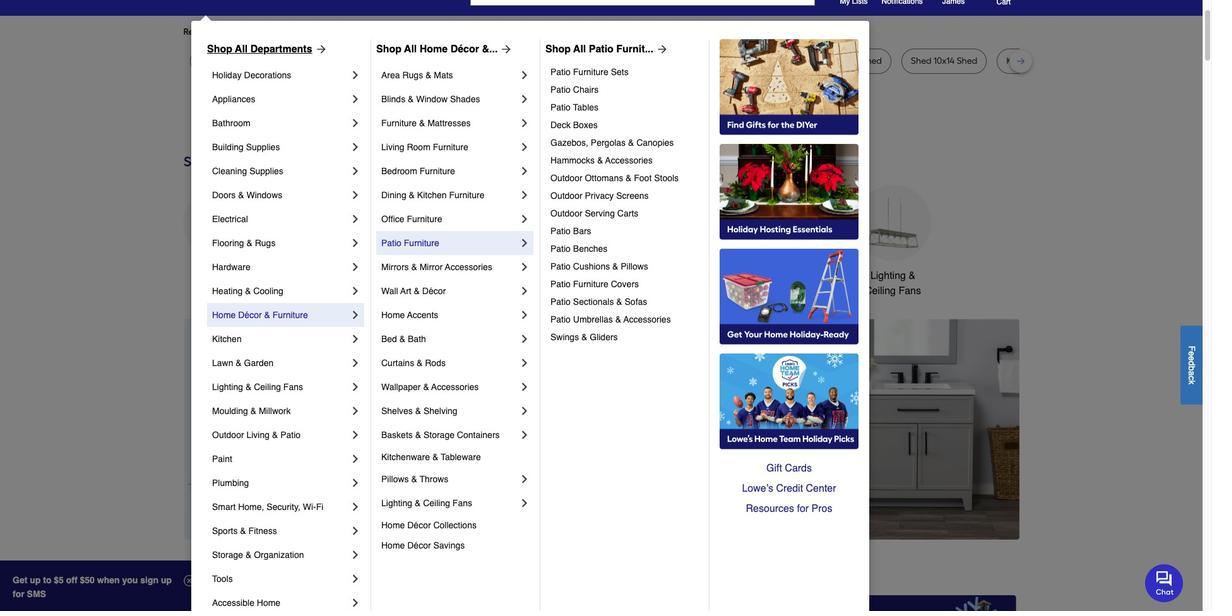 Task type: describe. For each thing, give the bounding box(es) containing it.
lowe's home team holiday picks. image
[[720, 354, 859, 449]]

chevron right image for bottommost the lighting & ceiling fans 'link'
[[518, 497, 531, 509]]

living room furniture
[[381, 142, 468, 152]]

ceiling for the lighting & ceiling fans 'link' to the top
[[254, 382, 281, 392]]

chevron right image for the lighting & ceiling fans 'link' to the top
[[349, 381, 362, 393]]

chevron right image for furniture & mattresses link
[[518, 117, 531, 129]]

accessories up wall art & décor link
[[445, 262, 492, 272]]

shed for shed outdoor storage
[[742, 56, 763, 66]]

flooring
[[212, 238, 244, 248]]

chevron right image for living room furniture 'link'
[[518, 141, 531, 153]]

building
[[212, 142, 244, 152]]

shop all home décor &...
[[376, 44, 498, 55]]

home inside home décor savings link
[[381, 540, 405, 551]]

garden
[[244, 358, 274, 368]]

moulding & millwork
[[212, 406, 291, 416]]

furniture up chairs on the left
[[573, 67, 608, 77]]

cleaning supplies
[[212, 166, 283, 176]]

Search Query text field
[[471, 0, 758, 5]]

dining
[[381, 190, 406, 200]]

plumbing
[[212, 478, 249, 488]]

1 vertical spatial storage
[[212, 550, 243, 560]]

patio for patio tables
[[551, 102, 571, 112]]

home accents link
[[381, 303, 518, 327]]

patio umbrellas & accessories link
[[551, 311, 700, 328]]

shades
[[450, 94, 480, 104]]

more suggestions for you link
[[323, 26, 435, 39]]

lighting & ceiling fans inside button
[[865, 270, 921, 297]]

moulding & millwork link
[[212, 399, 349, 423]]

home inside shop all home décor &... link
[[420, 44, 448, 55]]

more for more suggestions for you
[[323, 27, 344, 37]]

for up departments
[[285, 27, 296, 37]]

up to 35 percent off select grills and accessories. image
[[753, 595, 1017, 611]]

lowe's
[[742, 483, 773, 494]]

find gifts for the diyer. image
[[720, 39, 859, 135]]

bedroom furniture link
[[381, 159, 518, 183]]

patio down moulding & millwork link
[[280, 430, 301, 440]]

shop all home décor &... link
[[376, 42, 513, 57]]

home inside home décor collections link
[[381, 520, 405, 530]]

more for more great deals
[[183, 562, 226, 583]]

when
[[97, 575, 120, 585]]

suggestions
[[346, 27, 395, 37]]

wallpaper & accessories link
[[381, 375, 518, 399]]

furniture up mirror
[[404, 238, 439, 248]]

chevron right image for dining & kitchen furniture link
[[518, 189, 531, 201]]

fans for the lighting & ceiling fans 'link' to the top
[[283, 382, 303, 392]]

curtains & rods
[[381, 358, 446, 368]]

all for home
[[404, 44, 417, 55]]

0 horizontal spatial rugs
[[255, 238, 276, 248]]

lighting & ceiling fans for bottommost the lighting & ceiling fans 'link'
[[381, 498, 472, 508]]

patio furniture sets
[[551, 67, 629, 77]]

room
[[407, 142, 430, 152]]

patio for patio furniture covers
[[551, 279, 571, 289]]

doors & windows
[[212, 190, 282, 200]]

shop 25 days of deals by category image
[[183, 151, 1019, 172]]

pillows & throws
[[381, 474, 448, 484]]

deck
[[551, 120, 571, 130]]

millwork
[[259, 406, 291, 416]]

center
[[806, 483, 836, 494]]

wallpaper
[[381, 382, 421, 392]]

outdoor tools & equipment
[[569, 270, 641, 297]]

ottomans
[[585, 173, 623, 183]]

for right suggestions
[[397, 27, 409, 37]]

cooling
[[253, 286, 283, 296]]

1 vertical spatial lighting
[[212, 382, 243, 392]]

wall art & décor
[[381, 286, 446, 296]]

1 e from the top
[[1187, 351, 1197, 356]]

faucets
[[509, 270, 545, 282]]

scroll to item #2 image
[[679, 517, 710, 522]]

outdoor ottomans & foot stools link
[[551, 169, 700, 187]]

quikrete
[[597, 56, 631, 66]]

& inside button
[[909, 270, 915, 282]]

shelves
[[381, 406, 413, 416]]

dining & kitchen furniture link
[[381, 183, 518, 207]]

chevron right image for pillows & throws link
[[518, 473, 531, 485]]

fans inside lighting & ceiling fans
[[899, 285, 921, 297]]

kobalt
[[1006, 56, 1033, 66]]

shelves & shelving link
[[381, 399, 518, 423]]

decorations for holiday
[[244, 70, 291, 80]]

holiday decorations link
[[212, 63, 349, 87]]

doors
[[212, 190, 236, 200]]

1 vertical spatial lighting & ceiling fans link
[[381, 491, 518, 515]]

smart for smart home
[[769, 270, 796, 282]]

lawn & garden
[[212, 358, 274, 368]]

fans for bottommost the lighting & ceiling fans 'link'
[[453, 498, 472, 508]]

all for departments
[[235, 44, 248, 55]]

patio sectionals & sofas link
[[551, 293, 700, 311]]

throws
[[420, 474, 448, 484]]

0 horizontal spatial tools
[[212, 574, 233, 584]]

office furniture
[[381, 214, 442, 224]]

chevron right image for curtains & rods
[[518, 357, 531, 369]]

up to 25 percent off select small appliances. image
[[470, 595, 733, 611]]

covers
[[611, 279, 639, 289]]

tools link
[[212, 567, 349, 591]]

kitchen link
[[212, 327, 349, 351]]

d
[[1187, 361, 1197, 366]]

bathroom inside bathroom button
[[679, 270, 723, 282]]

gliders
[[590, 332, 618, 342]]

chevron right image for doors & windows
[[349, 189, 362, 201]]

patio umbrellas & accessories
[[551, 314, 671, 324]]

shop for shop all departments
[[207, 44, 232, 55]]

chevron right image for paint
[[349, 453, 362, 465]]

outdoor for outdoor ottomans & foot stools
[[551, 173, 582, 183]]

décor left &...
[[451, 44, 479, 55]]

patio for patio umbrellas & accessories
[[551, 314, 571, 324]]

f e e d b a c k
[[1187, 346, 1197, 384]]

chevron right image for smart home, security, wi-fi
[[349, 501, 362, 513]]

recommended
[[183, 27, 244, 37]]

kitchen for kitchen faucets
[[473, 270, 507, 282]]

fitness
[[248, 526, 277, 536]]

bed & bath
[[381, 334, 426, 344]]

gift
[[766, 463, 782, 474]]

chevron right image for plumbing
[[349, 477, 362, 489]]

patio for patio bars
[[551, 226, 571, 236]]

bedroom
[[381, 166, 417, 176]]

christmas decorations button
[[375, 185, 451, 299]]

paint link
[[212, 447, 349, 471]]

electrical
[[212, 214, 248, 224]]

wall art & décor link
[[381, 279, 518, 303]]

recommended searches for you heading
[[183, 26, 1019, 39]]

smart home, security, wi-fi link
[[212, 495, 349, 519]]

all for patio
[[573, 44, 586, 55]]

chat invite button image
[[1145, 564, 1184, 602]]

home décor savings link
[[381, 535, 531, 556]]

bars
[[573, 226, 591, 236]]

0 vertical spatial storage
[[424, 430, 455, 440]]

mirror
[[420, 262, 443, 272]]

chevron right image for bed & bath
[[518, 333, 531, 345]]

k
[[1187, 380, 1197, 384]]

outdoor for outdoor tools & equipment
[[569, 270, 605, 282]]

appliances button
[[183, 185, 259, 283]]

storage & organization link
[[212, 543, 349, 567]]

patio sectionals & sofas
[[551, 297, 647, 307]]

chevron right image for sports & fitness link
[[349, 525, 362, 537]]

for inside get up to $5 off $50 when you sign up for sms
[[13, 589, 24, 599]]

recommended searches for you
[[183, 27, 313, 37]]

fi
[[316, 502, 323, 512]]

décor for home décor savings
[[407, 540, 431, 551]]

patio furniture
[[381, 238, 439, 248]]

patio for patio chairs
[[551, 85, 571, 95]]

shed for shed
[[861, 56, 882, 66]]

chevron right image for home accents
[[518, 309, 531, 321]]

arrow right image for shop all home décor &...
[[498, 43, 513, 56]]

chevron right image for blinds & window shades
[[518, 93, 531, 105]]

you for more suggestions for you
[[410, 27, 425, 37]]

windows
[[246, 190, 282, 200]]

kitchen faucets
[[473, 270, 545, 282]]

patio cushions & pillows link
[[551, 258, 700, 275]]

outdoor serving carts
[[551, 208, 638, 218]]

chevron right image for accessible home
[[349, 597, 362, 609]]

chevron right image for flooring & rugs
[[349, 237, 362, 249]]

shelves & shelving
[[381, 406, 457, 416]]

furniture down heating & cooling link
[[273, 310, 308, 320]]

chevron right image for lawn & garden
[[349, 357, 362, 369]]

patio for patio cushions & pillows
[[551, 261, 571, 271]]

mirrors & mirror accessories
[[381, 262, 492, 272]]

plumbing link
[[212, 471, 349, 495]]

carts
[[617, 208, 638, 218]]

lowe's wishes you and your family a happy hanukkah. image
[[183, 107, 1019, 138]]

lighting inside button
[[871, 270, 906, 282]]

chevron right image for tools link
[[349, 573, 362, 585]]

lowe's credit center link
[[720, 479, 859, 499]]



Task type: vqa. For each thing, say whether or not it's contained in the screenshot.
THE FOR in the TWO YEARS OF PROTECTION COME STANDARD WITH INSTALLATION. PLUS, YOU CAN OPT FOR A 25- YEAR WARRANTY EXTENSION.
no



Task type: locate. For each thing, give the bounding box(es) containing it.
wi-
[[303, 502, 316, 512]]

home inside accessible home link
[[257, 598, 280, 608]]

2 arrow right image from the left
[[498, 43, 513, 56]]

patio left sectionals
[[551, 297, 571, 307]]

gift cards
[[766, 463, 812, 474]]

0 horizontal spatial you
[[298, 27, 313, 37]]

patio down recommended searches for you heading
[[589, 44, 614, 55]]

shop for shop all patio furnit...
[[545, 44, 571, 55]]

smart inside button
[[769, 270, 796, 282]]

furniture down 'blinds'
[[381, 118, 417, 128]]

furniture up dining & kitchen furniture at the top left of the page
[[420, 166, 455, 176]]

0 vertical spatial smart
[[769, 270, 796, 282]]

art
[[400, 286, 411, 296]]

holiday
[[212, 70, 242, 80]]

2 e from the top
[[1187, 356, 1197, 361]]

tools up equipment
[[608, 270, 632, 282]]

tools
[[608, 270, 632, 282], [212, 574, 233, 584]]

3 all from the left
[[573, 44, 586, 55]]

outdoor for outdoor privacy screens
[[551, 191, 582, 201]]

2 horizontal spatial lighting
[[871, 270, 906, 282]]

shed outdoor storage
[[742, 56, 832, 66]]

décor down the home décor collections
[[407, 540, 431, 551]]

collections
[[433, 520, 477, 530]]

pillows
[[621, 261, 648, 271], [381, 474, 409, 484]]

1 vertical spatial rugs
[[255, 238, 276, 248]]

0 vertical spatial more
[[323, 27, 344, 37]]

office furniture link
[[381, 207, 518, 231]]

4 shed from the left
[[957, 56, 977, 66]]

patio for patio benches
[[551, 244, 571, 254]]

1 horizontal spatial tools
[[608, 270, 632, 282]]

patio down 'office'
[[381, 238, 401, 248]]

0 vertical spatial ceiling
[[865, 285, 896, 297]]

ceiling for bottommost the lighting & ceiling fans 'link'
[[423, 498, 450, 508]]

furniture down cushions
[[573, 279, 608, 289]]

heating & cooling
[[212, 286, 283, 296]]

appliances
[[212, 94, 255, 104], [197, 270, 246, 282]]

2 all from the left
[[404, 44, 417, 55]]

2 horizontal spatial all
[[573, 44, 586, 55]]

$50
[[80, 575, 95, 585]]

1 horizontal spatial decorations
[[386, 285, 440, 297]]

ceiling
[[865, 285, 896, 297], [254, 382, 281, 392], [423, 498, 450, 508]]

resources for pros link
[[720, 499, 859, 519]]

lighting & ceiling fans link
[[212, 375, 349, 399], [381, 491, 518, 515]]

1 horizontal spatial bathroom
[[679, 270, 723, 282]]

1 shop from the left
[[207, 44, 232, 55]]

chevron right image for "mirrors & mirror accessories" link
[[518, 261, 531, 273]]

arrow right image left toilet
[[498, 43, 513, 56]]

patio furniture covers link
[[551, 275, 700, 293]]

pergolas
[[591, 138, 626, 148]]

chevron right image
[[349, 93, 362, 105], [349, 117, 362, 129], [518, 117, 531, 129], [518, 141, 531, 153], [349, 165, 362, 177], [518, 189, 531, 201], [518, 237, 531, 249], [349, 261, 362, 273], [518, 261, 531, 273], [518, 285, 531, 297], [349, 333, 362, 345], [349, 381, 362, 393], [518, 381, 531, 393], [349, 405, 362, 417], [518, 405, 531, 417], [518, 429, 531, 441], [518, 473, 531, 485], [518, 497, 531, 509], [349, 525, 362, 537], [349, 573, 362, 585]]

ceiling inside lighting & ceiling fans
[[865, 285, 896, 297]]

2 you from the left
[[410, 27, 425, 37]]

pillows down kitchenware
[[381, 474, 409, 484]]

foot
[[634, 173, 652, 183]]

living up bedroom
[[381, 142, 404, 152]]

get your home holiday-ready. image
[[720, 249, 859, 345]]

shop for shop all home décor &...
[[376, 44, 402, 55]]

None search field
[[470, 0, 815, 17]]

outdoor inside outdoor tools & equipment
[[569, 270, 605, 282]]

1 vertical spatial living
[[247, 430, 270, 440]]

outdoor privacy screens link
[[551, 187, 700, 205]]

kitchen
[[417, 190, 447, 200], [473, 270, 507, 282], [212, 334, 242, 344]]

chevron right image for wall art & décor link
[[518, 285, 531, 297]]

swings & gliders link
[[551, 328, 700, 346]]

1 horizontal spatial arrow right image
[[996, 429, 1009, 442]]

2 shop from the left
[[376, 44, 402, 55]]

decorations down shop all departments link at the left of the page
[[244, 70, 291, 80]]

decorations inside button
[[386, 285, 440, 297]]

bathroom button
[[663, 185, 739, 283]]

tools up accessible
[[212, 574, 233, 584]]

chevron right image for heating & cooling
[[349, 285, 362, 297]]

patio for patio furniture
[[381, 238, 401, 248]]

get up to 2 free select tools or batteries when you buy 1 with select purchases. image
[[186, 595, 449, 611]]

decorations down christmas
[[386, 285, 440, 297]]

0 horizontal spatial ceiling
[[254, 382, 281, 392]]

deck boxes
[[551, 120, 598, 130]]

0 horizontal spatial pillows
[[381, 474, 409, 484]]

décor up the home décor savings
[[407, 520, 431, 530]]

f
[[1187, 346, 1197, 351]]

shop all departments
[[207, 44, 312, 55]]

supplies for cleaning supplies
[[249, 166, 283, 176]]

2 vertical spatial lighting
[[381, 498, 412, 508]]

home décor & furniture link
[[212, 303, 349, 327]]

0 vertical spatial kitchen
[[417, 190, 447, 200]]

2 vertical spatial ceiling
[[423, 498, 450, 508]]

you up departments
[[298, 27, 313, 37]]

outdoor up patio bars
[[551, 208, 582, 218]]

home,
[[238, 502, 264, 512]]

cushions
[[573, 261, 610, 271]]

sms
[[27, 589, 46, 599]]

smart home button
[[759, 185, 835, 283]]

chevron right image for kitchen link
[[349, 333, 362, 345]]

arrow right image
[[653, 43, 669, 56], [996, 429, 1009, 442]]

sectionals
[[573, 297, 614, 307]]

2 horizontal spatial kitchen
[[473, 270, 507, 282]]

2 shed from the left
[[861, 56, 882, 66]]

umbrellas
[[573, 314, 613, 324]]

décor for home décor & furniture
[[238, 310, 262, 320]]

kitchen inside button
[[473, 270, 507, 282]]

1 horizontal spatial fans
[[453, 498, 472, 508]]

up
[[30, 575, 41, 585], [161, 575, 172, 585]]

arrow left image
[[418, 429, 431, 442]]

2 vertical spatial kitchen
[[212, 334, 242, 344]]

0 horizontal spatial lighting & ceiling fans
[[212, 382, 303, 392]]

0 horizontal spatial storage
[[212, 550, 243, 560]]

e up d
[[1187, 351, 1197, 356]]

patio furniture sets link
[[551, 63, 700, 81]]

a
[[1187, 371, 1197, 376]]

up to 40 percent off select vanities. plus, get free local delivery on select vanities. image
[[408, 319, 1019, 540]]

1 horizontal spatial arrow right image
[[498, 43, 513, 56]]

accessories up outdoor ottomans & foot stools link
[[605, 155, 653, 165]]

patio up patio tables
[[551, 85, 571, 95]]

arrow right image for shop all departments
[[312, 43, 327, 56]]

lighting & ceiling fans link up collections
[[381, 491, 518, 515]]

0 vertical spatial supplies
[[246, 142, 280, 152]]

3 shop from the left
[[545, 44, 571, 55]]

accents
[[407, 310, 438, 320]]

patio bars
[[551, 226, 591, 236]]

chevron right image for outdoor living & patio
[[349, 429, 362, 441]]

décor down heating & cooling
[[238, 310, 262, 320]]

outdoor down hammocks
[[551, 173, 582, 183]]

0 vertical spatial decorations
[[244, 70, 291, 80]]

mats
[[434, 70, 453, 80]]

outdoor privacy screens
[[551, 191, 649, 201]]

up left to on the left bottom
[[30, 575, 41, 585]]

moulding
[[212, 406, 248, 416]]

0 horizontal spatial all
[[235, 44, 248, 55]]

0 vertical spatial tools
[[608, 270, 632, 282]]

fans
[[899, 285, 921, 297], [283, 382, 303, 392], [453, 498, 472, 508]]

1 horizontal spatial up
[[161, 575, 172, 585]]

patio benches
[[551, 244, 608, 254]]

for left pros
[[797, 503, 809, 515]]

equipment
[[581, 285, 629, 297]]

1 horizontal spatial living
[[381, 142, 404, 152]]

lighting & ceiling fans
[[865, 270, 921, 297], [212, 382, 303, 392], [381, 498, 472, 508]]

1 horizontal spatial you
[[410, 27, 425, 37]]

storage & organization
[[212, 550, 304, 560]]

1 horizontal spatial pillows
[[621, 261, 648, 271]]

1 vertical spatial ceiling
[[254, 382, 281, 392]]

outdoor for outdoor living & patio
[[212, 430, 244, 440]]

accessories down sofas
[[623, 314, 671, 324]]

storage down sports
[[212, 550, 243, 560]]

patio up deck
[[551, 102, 571, 112]]

shed 10x14 shed
[[911, 56, 977, 66]]

home accents
[[381, 310, 438, 320]]

sports
[[212, 526, 238, 536]]

lawn
[[212, 358, 233, 368]]

patio for patio furniture sets
[[551, 67, 571, 77]]

rugs right area
[[402, 70, 423, 80]]

all up patio furniture sets
[[573, 44, 586, 55]]

1 horizontal spatial all
[[404, 44, 417, 55]]

benches
[[573, 244, 608, 254]]

1 vertical spatial decorations
[[386, 285, 440, 297]]

accessories down curtains & rods link
[[431, 382, 479, 392]]

0 horizontal spatial smart
[[212, 502, 236, 512]]

mirrors
[[381, 262, 409, 272]]

furniture
[[573, 67, 608, 77], [381, 118, 417, 128], [433, 142, 468, 152], [420, 166, 455, 176], [449, 190, 484, 200], [407, 214, 442, 224], [404, 238, 439, 248], [573, 279, 608, 289], [273, 310, 308, 320]]

0 vertical spatial pillows
[[621, 261, 648, 271]]

hardware
[[212, 262, 250, 272]]

patio left bars
[[551, 226, 571, 236]]

baskets
[[381, 430, 413, 440]]

kitchen left faucets
[[473, 270, 507, 282]]

1 vertical spatial appliances
[[197, 270, 246, 282]]

appliances up heating
[[197, 270, 246, 282]]

smart home
[[769, 270, 825, 282]]

outdoor down moulding
[[212, 430, 244, 440]]

home inside home accents link
[[381, 310, 405, 320]]

1 horizontal spatial rugs
[[402, 70, 423, 80]]

0 horizontal spatial living
[[247, 430, 270, 440]]

chevron right image for building supplies
[[349, 141, 362, 153]]

10x14
[[934, 56, 955, 66]]

gazebos, pergolas & canopies link
[[551, 134, 700, 152]]

1 vertical spatial smart
[[212, 502, 236, 512]]

1 horizontal spatial smart
[[769, 270, 796, 282]]

0 vertical spatial lighting & ceiling fans
[[865, 270, 921, 297]]

blinds & window shades
[[381, 94, 480, 104]]

2 horizontal spatial shop
[[545, 44, 571, 55]]

patio down toilet
[[551, 67, 571, 77]]

bathroom inside 'bathroom' link
[[212, 118, 250, 128]]

chevron right image for hardware link at top left
[[349, 261, 362, 273]]

kitchen for kitchen
[[212, 334, 242, 344]]

1 vertical spatial arrow right image
[[996, 429, 1009, 442]]

0 horizontal spatial shop
[[207, 44, 232, 55]]

supplies for building supplies
[[246, 142, 280, 152]]

chevron right image for storage & organization
[[349, 549, 362, 561]]

home inside smart home button
[[798, 270, 825, 282]]

chevron right image for patio furniture link
[[518, 237, 531, 249]]

shed left the outdoor
[[742, 56, 763, 66]]

decorations for christmas
[[386, 285, 440, 297]]

all down the 'recommended searches for you'
[[235, 44, 248, 55]]

1 vertical spatial supplies
[[249, 166, 283, 176]]

lighting & ceiling fans for the lighting & ceiling fans 'link' to the top
[[212, 382, 303, 392]]

arrow right image up holiday decorations link
[[312, 43, 327, 56]]

tools inside outdoor tools & equipment
[[608, 270, 632, 282]]

holiday hosting essentials. image
[[720, 144, 859, 240]]

1 horizontal spatial kitchen
[[417, 190, 447, 200]]

b
[[1187, 366, 1197, 371]]

searches
[[246, 27, 283, 37]]

2 vertical spatial fans
[[453, 498, 472, 508]]

rods
[[425, 358, 446, 368]]

chevron right image for appliances link
[[349, 93, 362, 105]]

0 vertical spatial appliances
[[212, 94, 255, 104]]

patio for patio sectionals & sofas
[[551, 297, 571, 307]]

chevron right image for shelves & shelving link
[[518, 405, 531, 417]]

shop all patio furnit...
[[545, 44, 653, 55]]

25 days of deals. don't miss deals every day. same-day delivery on in-stock orders placed by 2 p m. image
[[183, 319, 387, 540]]

1 horizontal spatial shop
[[376, 44, 402, 55]]

chevron right image for office furniture
[[518, 213, 531, 225]]

0 vertical spatial lighting & ceiling fans link
[[212, 375, 349, 399]]

living down "moulding & millwork"
[[247, 430, 270, 440]]

1 horizontal spatial lighting & ceiling fans link
[[381, 491, 518, 515]]

2 up from the left
[[161, 575, 172, 585]]

0 vertical spatial arrow right image
[[653, 43, 669, 56]]

2 horizontal spatial fans
[[899, 285, 921, 297]]

chevron right image for electrical
[[349, 213, 362, 225]]

all up area rugs & mats
[[404, 44, 417, 55]]

0 horizontal spatial fans
[[283, 382, 303, 392]]

chevron right image for the baskets & storage containers link
[[518, 429, 531, 441]]

2 vertical spatial lighting & ceiling fans
[[381, 498, 472, 508]]

supplies up the cleaning supplies
[[246, 142, 280, 152]]

off
[[66, 575, 77, 585]]

outdoor for outdoor serving carts
[[551, 208, 582, 218]]

1 horizontal spatial lighting
[[381, 498, 412, 508]]

containers
[[457, 430, 500, 440]]

chairs
[[573, 85, 599, 95]]

supplies up windows
[[249, 166, 283, 176]]

arrow right image inside shop all home décor &... link
[[498, 43, 513, 56]]

mattresses
[[427, 118, 471, 128]]

0 horizontal spatial arrow right image
[[312, 43, 327, 56]]

0 vertical spatial fans
[[899, 285, 921, 297]]

shed right the 10x14
[[957, 56, 977, 66]]

chevron right image for holiday decorations
[[349, 69, 362, 81]]

décor down mirrors & mirror accessories
[[422, 286, 446, 296]]

furniture down dining & kitchen furniture at the top left of the page
[[407, 214, 442, 224]]

patio up swings
[[551, 314, 571, 324]]

for down 'get'
[[13, 589, 24, 599]]

furniture down bedroom furniture link
[[449, 190, 484, 200]]

flooring & rugs
[[212, 238, 276, 248]]

1 shed from the left
[[742, 56, 763, 66]]

outdoor living & patio link
[[212, 423, 349, 447]]

arrow right image inside the shop all patio furnit... link
[[653, 43, 669, 56]]

arrow right image
[[312, 43, 327, 56], [498, 43, 513, 56]]

1 vertical spatial lighting & ceiling fans
[[212, 382, 303, 392]]

get up to $5 off $50 when you sign up for sms
[[13, 575, 172, 599]]

kitchen down bedroom furniture
[[417, 190, 447, 200]]

patio right faucets
[[551, 279, 571, 289]]

2 horizontal spatial lighting & ceiling fans
[[865, 270, 921, 297]]

1 up from the left
[[30, 575, 41, 585]]

1 horizontal spatial storage
[[424, 430, 455, 440]]

chevron right image for area rugs & mats
[[518, 69, 531, 81]]

you for recommended searches for you
[[298, 27, 313, 37]]

3 shed from the left
[[911, 56, 932, 66]]

0 vertical spatial rugs
[[402, 70, 423, 80]]

1 vertical spatial kitchen
[[473, 270, 507, 282]]

1 vertical spatial tools
[[212, 574, 233, 584]]

e up b
[[1187, 356, 1197, 361]]

1 vertical spatial fans
[[283, 382, 303, 392]]

outdoor left privacy
[[551, 191, 582, 201]]

0 vertical spatial bathroom
[[212, 118, 250, 128]]

chevron right image for 'bathroom' link
[[349, 117, 362, 129]]

patio down "patio benches"
[[551, 261, 571, 271]]

furniture inside 'link'
[[433, 142, 468, 152]]

more inside recommended searches for you heading
[[323, 27, 344, 37]]

0 horizontal spatial more
[[183, 562, 226, 583]]

patio furniture link
[[381, 231, 518, 255]]

rugs up hardware link at top left
[[255, 238, 276, 248]]

kitchen up lawn
[[212, 334, 242, 344]]

shed for shed 10x14 shed
[[911, 56, 932, 66]]

shop down more suggestions for you link
[[376, 44, 402, 55]]

0 vertical spatial living
[[381, 142, 404, 152]]

1 horizontal spatial ceiling
[[423, 498, 450, 508]]

appliances inside appliances link
[[212, 94, 255, 104]]

lighting & ceiling fans link up millwork
[[212, 375, 349, 399]]

appliances link
[[212, 87, 349, 111]]

gazebos, pergolas & canopies
[[551, 138, 674, 148]]

more up accessible
[[183, 562, 226, 583]]

scroll to item #3 image
[[710, 517, 740, 522]]

pillows & throws link
[[381, 467, 518, 491]]

patio down patio bars
[[551, 244, 571, 254]]

& inside outdoor tools & equipment
[[634, 270, 641, 282]]

shop up toilet
[[545, 44, 571, 55]]

décor for home décor collections
[[407, 520, 431, 530]]

furniture up bedroom furniture link
[[433, 142, 468, 152]]

appliances down holiday
[[212, 94, 255, 104]]

2 horizontal spatial ceiling
[[865, 285, 896, 297]]

smart for smart home, security, wi-fi
[[212, 502, 236, 512]]

up right sign
[[161, 575, 172, 585]]

chevron right image for moulding & millwork link
[[349, 405, 362, 417]]

1 horizontal spatial lighting & ceiling fans
[[381, 498, 472, 508]]

0 horizontal spatial kitchen
[[212, 334, 242, 344]]

appliances inside appliances button
[[197, 270, 246, 282]]

bed
[[381, 334, 397, 344]]

cards
[[785, 463, 812, 474]]

0 horizontal spatial decorations
[[244, 70, 291, 80]]

1 horizontal spatial more
[[323, 27, 344, 37]]

0 horizontal spatial up
[[30, 575, 41, 585]]

outdoor ottomans & foot stools
[[551, 173, 679, 183]]

living inside 'link'
[[381, 142, 404, 152]]

tableware
[[441, 452, 481, 462]]

chevron right image for cleaning supplies link
[[349, 165, 362, 177]]

shed right storage
[[861, 56, 882, 66]]

0 horizontal spatial arrow right image
[[653, 43, 669, 56]]

chevron right image for home décor & furniture
[[349, 309, 362, 321]]

patio chairs
[[551, 85, 599, 95]]

sign
[[140, 575, 158, 585]]

1 vertical spatial pillows
[[381, 474, 409, 484]]

0 horizontal spatial lighting & ceiling fans link
[[212, 375, 349, 399]]

chevron right image for bedroom furniture
[[518, 165, 531, 177]]

shop down recommended
[[207, 44, 232, 55]]

1 all from the left
[[235, 44, 248, 55]]

chevron right image
[[349, 69, 362, 81], [518, 69, 531, 81], [518, 93, 531, 105], [349, 141, 362, 153], [518, 165, 531, 177], [349, 189, 362, 201], [349, 213, 362, 225], [518, 213, 531, 225], [349, 237, 362, 249], [349, 285, 362, 297], [349, 309, 362, 321], [518, 309, 531, 321], [518, 333, 531, 345], [349, 357, 362, 369], [518, 357, 531, 369], [349, 429, 362, 441], [349, 453, 362, 465], [349, 477, 362, 489], [349, 501, 362, 513], [349, 549, 362, 561], [349, 597, 362, 609]]

outdoor up equipment
[[569, 270, 605, 282]]

1 vertical spatial more
[[183, 562, 226, 583]]

0 vertical spatial lighting
[[871, 270, 906, 282]]

1 arrow right image from the left
[[312, 43, 327, 56]]

you up shop all home décor &...
[[410, 27, 425, 37]]

building supplies link
[[212, 135, 349, 159]]

pillows up the patio furniture covers link
[[621, 261, 648, 271]]

home décor collections
[[381, 520, 477, 530]]

tables
[[573, 102, 599, 112]]

chevron right image for wallpaper & accessories link
[[518, 381, 531, 393]]

patio tables link
[[551, 98, 700, 116]]

furnit...
[[616, 44, 653, 55]]

blinds
[[381, 94, 405, 104]]

1 you from the left
[[298, 27, 313, 37]]

more left suggestions
[[323, 27, 344, 37]]

1 vertical spatial bathroom
[[679, 270, 723, 282]]

arrow right image inside shop all departments link
[[312, 43, 327, 56]]

office
[[381, 214, 404, 224]]

0 horizontal spatial lighting
[[212, 382, 243, 392]]

storage up kitchenware & tableware
[[424, 430, 455, 440]]

shed left the 10x14
[[911, 56, 932, 66]]

0 horizontal spatial bathroom
[[212, 118, 250, 128]]



